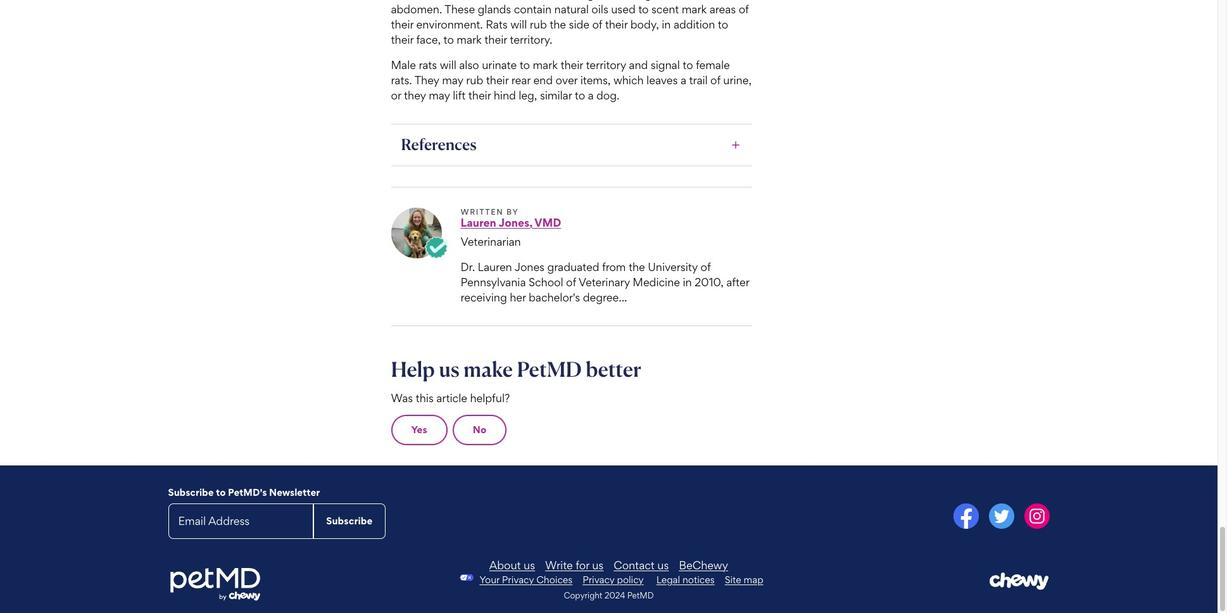 Task type: vqa. For each thing, say whether or not it's contained in the screenshot.
AND
yes



Task type: describe. For each thing, give the bounding box(es) containing it.
copyright
[[564, 590, 603, 600]]

0 vertical spatial a
[[681, 73, 687, 87]]

used
[[612, 2, 636, 16]]

similar
[[540, 88, 572, 102]]

about
[[490, 559, 521, 572]]

facebook image
[[954, 503, 979, 529]]

areas
[[710, 2, 736, 16]]

privacy element
[[454, 574, 644, 586]]

help us make petmd better
[[391, 356, 642, 382]]

us for help
[[439, 356, 460, 382]]

have
[[534, 0, 558, 0]]

about us
[[490, 559, 535, 572]]

about us link
[[490, 559, 535, 572]]

dr. lauren jones graduated from the university of pennsylvania school of veterinary medicine in 2010, after receiving her bachelor's degree...
[[461, 260, 750, 304]]

for
[[576, 559, 590, 572]]

abdomen.
[[391, 2, 442, 16]]

site map
[[725, 574, 764, 586]]

article
[[437, 391, 468, 405]]

jones,
[[499, 216, 532, 229]]

contain
[[514, 2, 552, 16]]

0 horizontal spatial mark
[[457, 33, 482, 46]]

they
[[415, 73, 440, 87]]

over
[[556, 73, 578, 87]]

their down urinate
[[486, 73, 509, 87]]

subscribe for subscribe
[[326, 515, 373, 527]]

about petmd element
[[317, 559, 901, 572]]

territory.
[[510, 33, 553, 46]]

0 vertical spatial may
[[442, 73, 464, 87]]

subscribe to petmd's newsletter
[[168, 486, 320, 498]]

sides
[[674, 0, 700, 0]]

their right lift
[[469, 88, 491, 102]]

scent
[[652, 2, 679, 16]]

and inside male rats will also urinate to mark their territory and signal to female rats. they may rub their rear end over items, which leaves a trail of urine, or they may lift their hind leg, similar to a dog.
[[629, 58, 648, 71]]

of down graduated
[[566, 275, 576, 289]]

jones
[[515, 260, 545, 273]]

vmd
[[535, 216, 562, 229]]

your privacy choices link
[[480, 574, 573, 586]]

copyright 2024 petmd
[[564, 590, 654, 600]]

rats
[[486, 18, 508, 31]]

rub inside male rats will also urinate to mark their territory and signal to female rats. they may rub their rear end over items, which leaves a trail of urine, or they may lift their hind leg, similar to a dog.
[[466, 73, 484, 87]]

write for us link
[[546, 559, 604, 572]]

hind
[[494, 88, 516, 102]]

rub inside rats, both male and female, have flank glands along the sides of their abdomen. these glands contain natural oils used to scent mark areas of their environment. rats will rub the side of their body, in addition to their face, to mark their territory.
[[530, 18, 547, 31]]

their down rats
[[485, 33, 507, 46]]

privacy inside your privacy choices link
[[502, 574, 534, 586]]

rats
[[419, 58, 437, 71]]

to down over
[[575, 88, 585, 102]]

references image
[[730, 139, 743, 151]]

lauren jones, vmd link
[[461, 216, 562, 229]]

your privacy choices
[[480, 574, 573, 586]]

territory
[[586, 58, 627, 71]]

this
[[416, 391, 434, 405]]

no button
[[453, 415, 507, 445]]

items,
[[581, 73, 611, 87]]

privacy inside privacy policy link
[[583, 574, 615, 586]]

1 vertical spatial petmd
[[628, 590, 654, 600]]

by
[[507, 207, 519, 216]]

receiving
[[461, 291, 507, 304]]

rats.
[[391, 73, 412, 87]]

environment.
[[417, 18, 483, 31]]

their down abdomen.
[[391, 18, 414, 31]]

bechewy link
[[679, 559, 729, 572]]

0 horizontal spatial a
[[588, 88, 594, 102]]

to up rear
[[520, 58, 530, 71]]

lauren jones, vmd image
[[391, 208, 442, 258]]

to down environment.
[[444, 33, 454, 46]]

was
[[391, 391, 413, 405]]

of up 2010,
[[701, 260, 711, 273]]

her
[[510, 291, 526, 304]]

both
[[419, 0, 442, 0]]

of up areas
[[702, 0, 712, 0]]

policy
[[617, 574, 644, 586]]

the inside dr. lauren jones graduated from the university of pennsylvania school of veterinary medicine in 2010, after receiving her bachelor's degree...
[[629, 260, 645, 273]]

natural
[[555, 2, 589, 16]]

helpful?
[[470, 391, 510, 405]]

instagram image
[[1025, 503, 1050, 529]]

mark inside male rats will also urinate to mark their territory and signal to female rats. they may rub their rear end over items, which leaves a trail of urine, or they may lift their hind leg, similar to a dog.
[[533, 58, 558, 71]]

which
[[614, 73, 644, 87]]

contact
[[614, 559, 655, 572]]

legal notices
[[657, 574, 715, 586]]

degree...
[[583, 291, 628, 304]]

of down oils
[[593, 18, 603, 31]]

side
[[569, 18, 590, 31]]

oils
[[592, 2, 609, 16]]

trail
[[690, 73, 708, 87]]

was this article helpful?
[[391, 391, 510, 405]]

from
[[602, 260, 626, 273]]

2024
[[605, 590, 626, 600]]

no
[[473, 424, 487, 436]]

will inside male rats will also urinate to mark their territory and signal to female rats. they may rub their rear end over items, which leaves a trail of urine, or they may lift their hind leg, similar to a dog.
[[440, 58, 457, 71]]

lauren inside dr. lauren jones graduated from the university of pennsylvania school of veterinary medicine in 2010, after receiving her bachelor's degree...
[[478, 260, 512, 273]]

urine,
[[724, 73, 752, 87]]

lauren inside written by lauren jones, vmd veterinarian
[[461, 216, 497, 229]]

privacy policy
[[583, 574, 644, 586]]

your
[[480, 574, 500, 586]]



Task type: locate. For each thing, give the bounding box(es) containing it.
2 horizontal spatial the
[[655, 0, 671, 0]]

petmd
[[517, 356, 582, 382], [628, 590, 654, 600]]

0 vertical spatial will
[[511, 18, 527, 31]]

or
[[391, 88, 401, 102]]

privacy down about us 'link' at the left of page
[[502, 574, 534, 586]]

to left petmd's
[[216, 486, 226, 498]]

university
[[648, 260, 698, 273]]

subscribe inside button
[[326, 515, 373, 527]]

subscribe for subscribe to petmd's newsletter
[[168, 486, 214, 498]]

yes button
[[391, 415, 448, 445]]

their up over
[[561, 58, 584, 71]]

petmd's
[[228, 486, 267, 498]]

of inside male rats will also urinate to mark their territory and signal to female rats. they may rub their rear end over items, which leaves a trail of urine, or they may lift their hind leg, similar to a dog.
[[711, 73, 721, 87]]

in down scent
[[662, 18, 671, 31]]

female
[[696, 58, 730, 71]]

yes
[[412, 424, 428, 436]]

choices
[[537, 574, 573, 586]]

us
[[439, 356, 460, 382], [524, 559, 535, 572], [593, 559, 604, 572], [658, 559, 669, 572]]

site
[[725, 574, 742, 586]]

and inside rats, both male and female, have flank glands along the sides of their abdomen. these glands contain natural oils used to scent mark areas of their environment. rats will rub the side of their body, in addition to their face, to mark their territory.
[[473, 0, 492, 0]]

lauren up veterinarian
[[461, 216, 497, 229]]

pennsylvania
[[461, 275, 526, 289]]

and up which
[[629, 58, 648, 71]]

to down along on the right top
[[639, 2, 649, 16]]

1 vertical spatial a
[[588, 88, 594, 102]]

lauren
[[461, 216, 497, 229], [478, 260, 512, 273]]

2 vertical spatial the
[[629, 260, 645, 273]]

my privacy choices image
[[454, 574, 480, 581]]

and up these on the left top
[[473, 0, 492, 0]]

to up trail
[[683, 58, 693, 71]]

signal
[[651, 58, 680, 71]]

0 vertical spatial glands
[[588, 0, 621, 0]]

0 vertical spatial subscribe
[[168, 486, 214, 498]]

of down female
[[711, 73, 721, 87]]

1 vertical spatial mark
[[457, 33, 482, 46]]

0 horizontal spatial and
[[473, 0, 492, 0]]

graduated
[[548, 260, 600, 273]]

1 horizontal spatial a
[[681, 73, 687, 87]]

petmd down policy on the right bottom
[[628, 590, 654, 600]]

a left trail
[[681, 73, 687, 87]]

1 horizontal spatial subscribe
[[326, 515, 373, 527]]

mark down environment.
[[457, 33, 482, 46]]

make
[[464, 356, 513, 382]]

petmd home image
[[168, 567, 261, 603]]

1 horizontal spatial mark
[[533, 58, 558, 71]]

newsletter
[[269, 486, 320, 498]]

addition
[[674, 18, 715, 31]]

0 horizontal spatial petmd
[[517, 356, 582, 382]]

male rats will also urinate to mark their territory and signal to female rats. they may rub their rear end over items, which leaves a trail of urine, or they may lift their hind leg, similar to a dog.
[[391, 58, 752, 102]]

0 horizontal spatial subscribe
[[168, 486, 214, 498]]

1 vertical spatial and
[[629, 58, 648, 71]]

0 vertical spatial lauren
[[461, 216, 497, 229]]

us up was this article helpful? at the bottom left of the page
[[439, 356, 460, 382]]

will right rats
[[440, 58, 457, 71]]

veterinary
[[579, 275, 630, 289]]

1 horizontal spatial privacy
[[583, 574, 615, 586]]

body,
[[631, 18, 659, 31]]

their up male
[[391, 33, 414, 46]]

0 vertical spatial the
[[655, 0, 671, 0]]

chewy logo image
[[990, 572, 1050, 591]]

1 vertical spatial the
[[550, 18, 566, 31]]

also
[[460, 58, 479, 71]]

petmd right make at left
[[517, 356, 582, 382]]

face,
[[417, 33, 441, 46]]

0 vertical spatial rub
[[530, 18, 547, 31]]

us up the legal
[[658, 559, 669, 572]]

0 horizontal spatial the
[[550, 18, 566, 31]]

2 horizontal spatial mark
[[682, 2, 707, 16]]

1 horizontal spatial the
[[629, 260, 645, 273]]

may down they
[[429, 88, 450, 102]]

the down natural
[[550, 18, 566, 31]]

end
[[534, 73, 553, 87]]

a down items,
[[588, 88, 594, 102]]

0 horizontal spatial rub
[[466, 73, 484, 87]]

will
[[511, 18, 527, 31], [440, 58, 457, 71]]

social element
[[614, 503, 1050, 531]]

legal notices link
[[657, 574, 715, 586]]

0 horizontal spatial will
[[440, 58, 457, 71]]

privacy
[[502, 574, 534, 586], [583, 574, 615, 586]]

1 horizontal spatial will
[[511, 18, 527, 31]]

bechewy
[[679, 559, 729, 572]]

2 vertical spatial mark
[[533, 58, 558, 71]]

help
[[391, 356, 435, 382]]

mark
[[682, 2, 707, 16], [457, 33, 482, 46], [533, 58, 558, 71]]

written by lauren jones, vmd veterinarian
[[461, 207, 562, 248]]

0 horizontal spatial glands
[[478, 2, 511, 16]]

contact us link
[[614, 559, 669, 572]]

in
[[662, 18, 671, 31], [683, 275, 692, 289]]

their down used
[[605, 18, 628, 31]]

us up your privacy choices
[[524, 559, 535, 572]]

0 vertical spatial mark
[[682, 2, 707, 16]]

0 vertical spatial in
[[662, 18, 671, 31]]

lauren up pennsylvania
[[478, 260, 512, 273]]

after
[[727, 275, 750, 289]]

rear
[[512, 73, 531, 87]]

their up areas
[[715, 0, 738, 0]]

0 horizontal spatial privacy
[[502, 574, 534, 586]]

glands up oils
[[588, 0, 621, 0]]

rats,
[[391, 0, 416, 0]]

0 vertical spatial and
[[473, 0, 492, 0]]

twitter image
[[989, 503, 1015, 529]]

will inside rats, both male and female, have flank glands along the sides of their abdomen. these glands contain natural oils used to scent mark areas of their environment. rats will rub the side of their body, in addition to their face, to mark their territory.
[[511, 18, 527, 31]]

the right from
[[629, 260, 645, 273]]

rub
[[530, 18, 547, 31], [466, 73, 484, 87]]

1 vertical spatial lauren
[[478, 260, 512, 273]]

and
[[473, 0, 492, 0], [629, 58, 648, 71]]

1 vertical spatial in
[[683, 275, 692, 289]]

leaves
[[647, 73, 678, 87]]

write for us
[[546, 559, 604, 572]]

written
[[461, 207, 504, 216]]

rats, both male and female, have flank glands along the sides of their abdomen. these glands contain natural oils used to scent mark areas of their environment. rats will rub the side of their body, in addition to their face, to mark their territory.
[[391, 0, 749, 46]]

in inside dr. lauren jones graduated from the university of pennsylvania school of veterinary medicine in 2010, after receiving her bachelor's degree...
[[683, 275, 692, 289]]

a
[[681, 73, 687, 87], [588, 88, 594, 102]]

write
[[546, 559, 573, 572]]

None email field
[[168, 503, 314, 539]]

1 privacy from the left
[[502, 574, 534, 586]]

legal element
[[657, 574, 764, 586]]

may up lift
[[442, 73, 464, 87]]

us right for
[[593, 559, 604, 572]]

0 vertical spatial petmd
[[517, 356, 582, 382]]

1 vertical spatial rub
[[466, 73, 484, 87]]

1 horizontal spatial and
[[629, 58, 648, 71]]

mark up the end
[[533, 58, 558, 71]]

along
[[624, 0, 652, 0]]

urinate
[[482, 58, 517, 71]]

1 vertical spatial glands
[[478, 2, 511, 16]]

in down university
[[683, 275, 692, 289]]

will up territory.
[[511, 18, 527, 31]]

2010,
[[695, 275, 724, 289]]

lift
[[453, 88, 466, 102]]

veterinarian
[[461, 235, 521, 248]]

dog.
[[597, 88, 620, 102]]

rub down also
[[466, 73, 484, 87]]

1 vertical spatial will
[[440, 58, 457, 71]]

legal
[[657, 574, 681, 586]]

1 horizontal spatial rub
[[530, 18, 547, 31]]

dr.
[[461, 260, 475, 273]]

notices
[[683, 574, 715, 586]]

2 privacy from the left
[[583, 574, 615, 586]]

leg,
[[519, 88, 538, 102]]

medicine
[[633, 275, 680, 289]]

male
[[445, 0, 470, 0]]

1 vertical spatial subscribe
[[326, 515, 373, 527]]

us for about
[[524, 559, 535, 572]]

glands up rats
[[478, 2, 511, 16]]

rub down contain
[[530, 18, 547, 31]]

glands
[[588, 0, 621, 0], [478, 2, 511, 16]]

female,
[[494, 0, 531, 0]]

mark down sides
[[682, 2, 707, 16]]

1 horizontal spatial in
[[683, 275, 692, 289]]

privacy down about petmd element
[[583, 574, 615, 586]]

0 horizontal spatial in
[[662, 18, 671, 31]]

1 vertical spatial may
[[429, 88, 450, 102]]

references
[[401, 135, 477, 154]]

1 horizontal spatial petmd
[[628, 590, 654, 600]]

contact us
[[614, 559, 669, 572]]

of right areas
[[739, 2, 749, 16]]

male
[[391, 58, 416, 71]]

to down areas
[[718, 18, 729, 31]]

the up scent
[[655, 0, 671, 0]]

bachelor's
[[529, 291, 581, 304]]

they
[[404, 88, 426, 102]]

subscribe button
[[314, 503, 386, 539]]

in inside rats, both male and female, have flank glands along the sides of their abdomen. these glands contain natural oils used to scent mark areas of their environment. rats will rub the side of their body, in addition to their face, to mark their territory.
[[662, 18, 671, 31]]

to
[[639, 2, 649, 16], [718, 18, 729, 31], [444, 33, 454, 46], [520, 58, 530, 71], [683, 58, 693, 71], [575, 88, 585, 102], [216, 486, 226, 498]]

1 horizontal spatial glands
[[588, 0, 621, 0]]

school
[[529, 275, 564, 289]]

subscribe
[[168, 486, 214, 498], [326, 515, 373, 527]]

us for contact
[[658, 559, 669, 572]]



